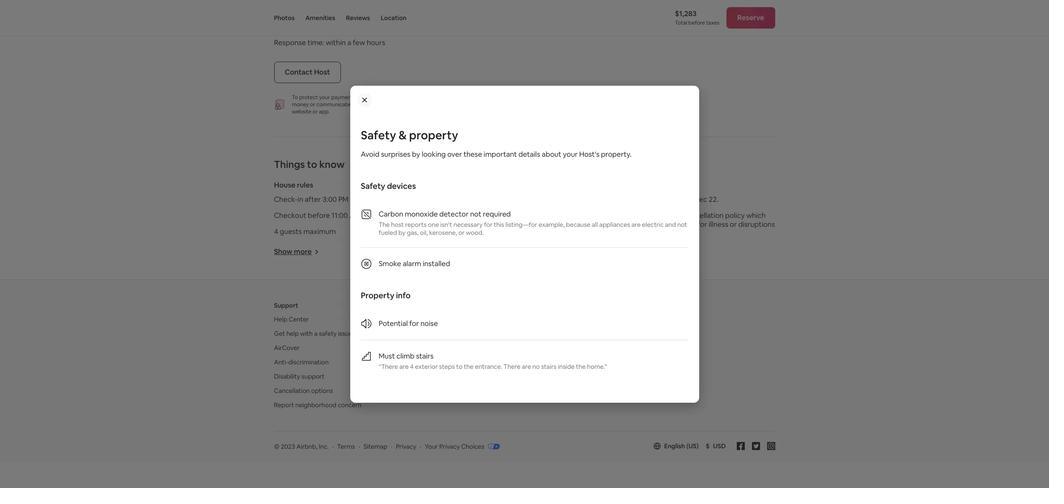 Task type: describe. For each thing, give the bounding box(es) containing it.
caused
[[613, 229, 637, 238]]

choices
[[461, 443, 484, 451]]

before for dec
[[670, 195, 692, 204]]

transfer
[[371, 94, 390, 101]]

review
[[613, 211, 636, 221]]

time
[[307, 38, 323, 47]]

"there
[[379, 363, 398, 371]]

get help with a safety issue link
[[274, 330, 352, 338]]

avoid
[[361, 150, 379, 159]]

anti-discrimination
[[274, 359, 329, 367]]

appliances
[[599, 221, 630, 229]]

3:00
[[323, 195, 337, 204]]

host
[[314, 68, 330, 77]]

listing—for
[[506, 221, 537, 229]]

pm
[[338, 195, 348, 204]]

oil,
[[420, 229, 428, 237]]

1 horizontal spatial stairs
[[541, 363, 557, 371]]

navigate to instagram image
[[767, 443, 775, 451]]

by inside the carbon monoxide detector not required the host reports one isn't necessary for this listing—for example, because all appliances are electric and not fueled by gas, oil, kerosene, or wood.
[[398, 229, 406, 237]]

for inside review the host's full cancellation policy which applies even if you cancel for illness or disruptions caused by covid-19.
[[698, 220, 707, 229]]

potential for noise inside safety & property dialog
[[379, 319, 438, 329]]

know
[[319, 158, 345, 171]]

2 vertical spatial before
[[308, 211, 330, 221]]

:
[[323, 38, 324, 47]]

after
[[305, 195, 321, 204]]

important
[[484, 150, 517, 159]]

with
[[300, 330, 313, 338]]

smoke for smoke alarm installed
[[379, 259, 401, 269]]

community forum link
[[442, 359, 495, 367]]

2 show more button from the left
[[443, 247, 488, 257]]

0 vertical spatial potential for noise
[[443, 227, 503, 237]]

taxes
[[706, 19, 719, 26]]

cancellation
[[274, 387, 310, 395]]

1 horizontal spatial a
[[347, 38, 351, 47]]

all
[[592, 221, 598, 229]]

©
[[274, 443, 279, 451]]

1 horizontal spatial are
[[522, 363, 531, 371]]

cancel
[[675, 220, 696, 229]]

check-in after 3:00 pm
[[274, 195, 348, 204]]

safety & property dialog
[[350, 86, 699, 403]]

forum
[[478, 359, 495, 367]]

the left forum
[[464, 363, 474, 371]]

total
[[675, 19, 687, 26]]

contact host link
[[274, 62, 341, 83]]

photos
[[274, 14, 295, 22]]

cancellation inside review the host's full cancellation policy which applies even if you cancel for illness or disruptions caused by covid-19.
[[684, 211, 724, 221]]

isn't
[[440, 221, 452, 229]]

location
[[381, 14, 407, 22]]

$1,283 total before taxes
[[675, 9, 719, 26]]

english (us)
[[664, 443, 699, 451]]

no
[[532, 363, 540, 371]]

policy
[[725, 211, 745, 221]]

even
[[638, 220, 654, 229]]

support
[[274, 302, 298, 310]]

outside
[[352, 101, 370, 108]]

2 more from the left
[[463, 247, 481, 257]]

to inside must climb stairs "there are 4 exterior steps to the entrance.  there are no stairs inside the home."
[[456, 363, 462, 371]]

1 horizontal spatial potential
[[443, 227, 473, 237]]

of
[[371, 101, 377, 108]]

english (us) button
[[653, 443, 699, 451]]

checkout before 11:00 am
[[274, 211, 360, 221]]

4 inside must climb stairs "there are 4 exterior steps to the entrance.  there are no stairs inside the home."
[[410, 363, 414, 371]]

contact
[[285, 68, 312, 77]]

0 horizontal spatial a
[[314, 330, 317, 338]]

safety for safety devices
[[361, 181, 385, 191]]

11:00
[[332, 211, 348, 221]]

photos button
[[274, 0, 295, 36]]

0 horizontal spatial are
[[399, 363, 409, 371]]

$1,283
[[675, 9, 697, 18]]

protect
[[299, 94, 318, 101]]

review the host's full cancellation policy which applies even if you cancel for illness or disruptions caused by covid-19.
[[613, 211, 775, 238]]

entrance.
[[475, 363, 502, 371]]

reports
[[405, 221, 427, 229]]

concern
[[338, 402, 362, 410]]

climb
[[396, 352, 414, 361]]

privacy link
[[396, 443, 416, 451]]

1 horizontal spatial not
[[677, 221, 687, 229]]

host
[[391, 221, 404, 229]]

the
[[379, 221, 390, 229]]

you
[[661, 220, 673, 229]]

property
[[361, 291, 394, 301]]

1 horizontal spatial by
[[412, 150, 420, 159]]

about
[[542, 150, 561, 159]]

your privacy choices link
[[425, 443, 500, 452]]

installed
[[423, 259, 450, 269]]

devices
[[387, 181, 416, 191]]

which
[[746, 211, 766, 221]]

aircover link
[[274, 344, 300, 353]]

help center link
[[274, 316, 309, 324]]

exterior
[[415, 363, 438, 371]]

safety & property
[[361, 128, 458, 143]]

your privacy choices
[[425, 443, 484, 451]]

terms link
[[337, 443, 355, 451]]

carbon
[[379, 210, 403, 219]]

safety devices
[[361, 181, 416, 191]]

0 vertical spatial stairs
[[416, 352, 434, 361]]

guests
[[280, 227, 302, 237]]

the inside to protect your payment, never transfer money or communicate outside of the airbnb website or app.
[[378, 101, 386, 108]]

over
[[447, 150, 462, 159]]

required
[[483, 210, 511, 219]]

© 2023 airbnb, inc.
[[274, 443, 329, 451]]

dec
[[694, 195, 707, 204]]

example,
[[539, 221, 565, 229]]



Task type: vqa. For each thing, say whether or not it's contained in the screenshot.
noise inside the the Safety & property dialog
yes



Task type: locate. For each thing, give the bounding box(es) containing it.
0 horizontal spatial alarm
[[403, 259, 421, 269]]

a right with
[[314, 330, 317, 338]]

2 horizontal spatial by
[[638, 229, 646, 238]]

potential for noise down info
[[379, 319, 438, 329]]

0 horizontal spatial show more button
[[274, 247, 319, 257]]

1 vertical spatial safety
[[361, 181, 385, 191]]

fueled
[[379, 229, 397, 237]]

0 horizontal spatial not
[[470, 210, 481, 219]]

or inside the carbon monoxide detector not required the host reports one isn't necessary for this listing—for example, because all appliances are electric and not fueled by gas, oil, kerosene, or wood.
[[458, 229, 465, 237]]

0 horizontal spatial cancellation
[[629, 195, 669, 204]]

1 vertical spatial smoke
[[379, 259, 401, 269]]

0 vertical spatial not
[[470, 210, 481, 219]]

navigate to facebook image
[[737, 443, 745, 451]]

by left gas,
[[398, 229, 406, 237]]

the inside review the host's full cancellation policy which applies even if you cancel for illness or disruptions caused by covid-19.
[[638, 211, 649, 221]]

0 horizontal spatial to
[[307, 158, 317, 171]]

0 horizontal spatial show
[[274, 247, 292, 257]]

0 horizontal spatial potential for noise
[[379, 319, 438, 329]]

or inside review the host's full cancellation policy which applies even if you cancel for illness or disruptions caused by covid-19.
[[730, 220, 737, 229]]

0 horizontal spatial smoke
[[379, 259, 401, 269]]

before up maximum
[[308, 211, 330, 221]]

1 show more button from the left
[[274, 247, 319, 257]]

alarm
[[467, 211, 486, 221], [403, 259, 421, 269]]

the up electric
[[638, 211, 649, 221]]

or
[[310, 101, 315, 108], [313, 108, 318, 115], [730, 220, 737, 229], [458, 229, 465, 237]]

0 vertical spatial potential
[[443, 227, 473, 237]]

1 vertical spatial potential
[[379, 319, 408, 329]]

show more down guests
[[274, 247, 312, 257]]

show down guests
[[274, 247, 292, 257]]

1 horizontal spatial to
[[456, 363, 462, 371]]

2 show more from the left
[[443, 247, 481, 257]]

smoke alarm
[[443, 211, 486, 221]]

or right illness
[[730, 220, 737, 229]]

reserve button
[[727, 7, 775, 29]]

cancellation up host's
[[629, 195, 669, 204]]

get
[[274, 330, 285, 338]]

to left know
[[307, 158, 317, 171]]

4 guests maximum
[[274, 227, 336, 237]]

usd
[[713, 443, 726, 451]]

things to know
[[274, 158, 345, 171]]

0 vertical spatial before
[[688, 19, 705, 26]]

a left few in the left of the page
[[347, 38, 351, 47]]

0 vertical spatial to
[[307, 158, 317, 171]]

anti-
[[274, 359, 288, 367]]

cancellation
[[629, 195, 669, 204], [684, 211, 724, 221]]

potential down smoke alarm
[[443, 227, 473, 237]]

before down $1,283
[[688, 19, 705, 26]]

before for taxes
[[688, 19, 705, 26]]

amenities button
[[305, 0, 335, 36]]

show up installed
[[443, 247, 462, 257]]

to right steps
[[456, 363, 462, 371]]

safety for safety & property
[[361, 128, 396, 143]]

0 vertical spatial a
[[347, 38, 351, 47]]

smoke up isn't
[[443, 211, 466, 221]]

more down wood.
[[463, 247, 481, 257]]

0 horizontal spatial noise
[[421, 319, 438, 329]]

1 horizontal spatial noise
[[485, 227, 503, 237]]

english
[[664, 443, 685, 451]]

smoke alarm installed
[[379, 259, 450, 269]]

few
[[353, 38, 365, 47]]

0 horizontal spatial 4
[[274, 227, 278, 237]]

applies
[[613, 220, 636, 229]]

details
[[518, 150, 540, 159]]

1 vertical spatial potential for noise
[[379, 319, 438, 329]]

noise up exterior
[[421, 319, 438, 329]]

1 horizontal spatial privacy
[[439, 443, 460, 451]]

monoxide
[[405, 210, 438, 219]]

1 horizontal spatial smoke
[[443, 211, 466, 221]]

0 vertical spatial cancellation
[[629, 195, 669, 204]]

1 horizontal spatial alarm
[[467, 211, 486, 221]]

home."
[[587, 363, 607, 371]]

1 more from the left
[[294, 247, 312, 257]]

aircover
[[274, 344, 300, 353]]

or left wood.
[[458, 229, 465, 237]]

smoke inside safety & property dialog
[[379, 259, 401, 269]]

1 show more from the left
[[274, 247, 312, 257]]

things
[[274, 158, 305, 171]]

by down electric
[[638, 229, 646, 238]]

app.
[[319, 108, 330, 115]]

neighborhood
[[295, 402, 336, 410]]

support
[[302, 373, 325, 381]]

show more button
[[274, 247, 319, 257], [443, 247, 488, 257]]

0 vertical spatial safety
[[361, 128, 396, 143]]

1 vertical spatial your
[[563, 150, 578, 159]]

not up necessary at left top
[[470, 210, 481, 219]]

am
[[349, 211, 360, 221]]

1 privacy from the left
[[396, 443, 416, 451]]

0 vertical spatial smoke
[[443, 211, 466, 221]]

get help with a safety issue
[[274, 330, 352, 338]]

detector
[[439, 210, 469, 219]]

before inside $1,283 total before taxes
[[688, 19, 705, 26]]

for inside the carbon monoxide detector not required the host reports one isn't necessary for this listing—for example, because all appliances are electric and not fueled by gas, oil, kerosene, or wood.
[[484, 221, 492, 229]]

kerosene,
[[429, 229, 457, 237]]

1 safety from the top
[[361, 128, 396, 143]]

by left looking
[[412, 150, 420, 159]]

2 safety from the top
[[361, 181, 385, 191]]

alarm for smoke alarm installed
[[403, 259, 421, 269]]

one
[[428, 221, 439, 229]]

stairs up exterior
[[416, 352, 434, 361]]

privacy right your
[[439, 443, 460, 451]]

must
[[379, 352, 395, 361]]

to
[[307, 158, 317, 171], [456, 363, 462, 371]]

your inside safety & property dialog
[[563, 150, 578, 159]]

this
[[494, 221, 504, 229]]

disability support link
[[274, 373, 325, 381]]

show more button down guests
[[274, 247, 319, 257]]

are left no
[[522, 363, 531, 371]]

reserve
[[737, 13, 764, 22]]

noise inside safety & property dialog
[[421, 319, 438, 329]]

the right of at the top left of the page
[[378, 101, 386, 108]]

safety
[[319, 330, 337, 338]]

1 horizontal spatial show
[[443, 247, 462, 257]]

house rules
[[274, 181, 313, 190]]

house
[[274, 181, 295, 190]]

0 vertical spatial 4
[[274, 227, 278, 237]]

stairs right no
[[541, 363, 557, 371]]

wood.
[[466, 229, 484, 237]]

anti-discrimination link
[[274, 359, 329, 367]]

1 horizontal spatial 4
[[410, 363, 414, 371]]

1 horizontal spatial your
[[563, 150, 578, 159]]

your right about
[[563, 150, 578, 159]]

potential for noise
[[443, 227, 503, 237], [379, 319, 438, 329]]

inc.
[[319, 443, 329, 451]]

navigate to twitter image
[[752, 443, 760, 451]]

the right inside
[[576, 363, 586, 371]]

your inside to protect your payment, never transfer money or communicate outside of the airbnb website or app.
[[319, 94, 330, 101]]

response time : within a few hours
[[274, 38, 385, 47]]

potential down property info
[[379, 319, 408, 329]]

smoke for smoke alarm
[[443, 211, 466, 221]]

are down climb
[[399, 363, 409, 371]]

1 vertical spatial a
[[314, 330, 317, 338]]

alarm inside safety & property dialog
[[403, 259, 421, 269]]

safety
[[361, 128, 396, 143], [361, 181, 385, 191]]

looking
[[422, 150, 446, 159]]

0 horizontal spatial stairs
[[416, 352, 434, 361]]

0 horizontal spatial by
[[398, 229, 406, 237]]

safety up avoid
[[361, 128, 396, 143]]

location button
[[381, 0, 407, 36]]

cancellation options
[[274, 387, 333, 395]]

1 horizontal spatial potential for noise
[[443, 227, 503, 237]]

electric
[[642, 221, 664, 229]]

maximum
[[303, 227, 336, 237]]

0 horizontal spatial your
[[319, 94, 330, 101]]

options
[[311, 387, 333, 395]]

4 down climb
[[410, 363, 414, 371]]

cancellation options link
[[274, 387, 333, 395]]

1 horizontal spatial show more
[[443, 247, 481, 257]]

sitemap link
[[364, 443, 387, 451]]

2 privacy from the left
[[439, 443, 460, 451]]

not down the full
[[677, 221, 687, 229]]

before up the full
[[670, 195, 692, 204]]

cancellation down dec
[[684, 211, 724, 221]]

0 vertical spatial noise
[[485, 227, 503, 237]]

4 left guests
[[274, 227, 278, 237]]

response
[[274, 38, 306, 47]]

inside
[[558, 363, 575, 371]]

property info
[[361, 291, 411, 301]]

(us)
[[686, 443, 699, 451]]

1 show from the left
[[274, 247, 292, 257]]

smoke down fueled
[[379, 259, 401, 269]]

amenities
[[305, 14, 335, 22]]

1 horizontal spatial more
[[463, 247, 481, 257]]

are inside the carbon monoxide detector not required the host reports one isn't necessary for this listing—for example, because all appliances are electric and not fueled by gas, oil, kerosene, or wood.
[[631, 221, 641, 229]]

alarm for smoke alarm
[[467, 211, 486, 221]]

1 vertical spatial to
[[456, 363, 462, 371]]

carbon monoxide detector not required the host reports one isn't necessary for this listing—for example, because all appliances are electric and not fueled by gas, oil, kerosene, or wood.
[[379, 210, 687, 237]]

1 vertical spatial cancellation
[[684, 211, 724, 221]]

$ usd
[[706, 443, 726, 451]]

communicate
[[316, 101, 351, 108]]

before
[[688, 19, 705, 26], [670, 195, 692, 204], [308, 211, 330, 221]]

more down 4 guests maximum
[[294, 247, 312, 257]]

and
[[665, 221, 676, 229]]

help center
[[274, 316, 309, 324]]

potential for noise down smoke alarm
[[443, 227, 503, 237]]

1 horizontal spatial cancellation
[[684, 211, 724, 221]]

1 vertical spatial noise
[[421, 319, 438, 329]]

alarm up necessary at left top
[[467, 211, 486, 221]]

alarm left installed
[[403, 259, 421, 269]]

0 horizontal spatial show more
[[274, 247, 312, 257]]

show more down wood.
[[443, 247, 481, 257]]

·
[[332, 443, 334, 451]]

1 vertical spatial 4
[[410, 363, 414, 371]]

1 vertical spatial alarm
[[403, 259, 421, 269]]

safety left devices
[[361, 181, 385, 191]]

0 horizontal spatial potential
[[379, 319, 408, 329]]

never
[[356, 94, 370, 101]]

by inside review the host's full cancellation policy which applies even if you cancel for illness or disruptions caused by covid-19.
[[638, 229, 646, 238]]

privacy left your
[[396, 443, 416, 451]]

show more button down wood.
[[443, 247, 488, 257]]

1 horizontal spatial show more button
[[443, 247, 488, 257]]

money
[[292, 101, 309, 108]]

2 horizontal spatial are
[[631, 221, 641, 229]]

potential inside safety & property dialog
[[379, 319, 408, 329]]

1 vertical spatial not
[[677, 221, 687, 229]]

are up caused at the right of page
[[631, 221, 641, 229]]

disability
[[274, 373, 300, 381]]

0 horizontal spatial more
[[294, 247, 312, 257]]

noise down required
[[485, 227, 503, 237]]

1 vertical spatial stairs
[[541, 363, 557, 371]]

gas,
[[407, 229, 419, 237]]

website
[[292, 108, 311, 115]]

1 vertical spatial before
[[670, 195, 692, 204]]

or left app.
[[313, 108, 318, 115]]

surprises
[[381, 150, 410, 159]]

0 horizontal spatial privacy
[[396, 443, 416, 451]]

0 vertical spatial your
[[319, 94, 330, 101]]

to protect your payment, never transfer money or communicate outside of the airbnb website or app.
[[292, 94, 404, 115]]

to
[[292, 94, 298, 101]]

0 vertical spatial alarm
[[467, 211, 486, 221]]

hours
[[367, 38, 385, 47]]

airbnb,
[[296, 443, 317, 451]]

reviews button
[[346, 0, 370, 36]]

because
[[566, 221, 590, 229]]

or right money
[[310, 101, 315, 108]]

your up app.
[[319, 94, 330, 101]]

airbnb
[[387, 101, 404, 108]]

2 show from the left
[[443, 247, 462, 257]]



